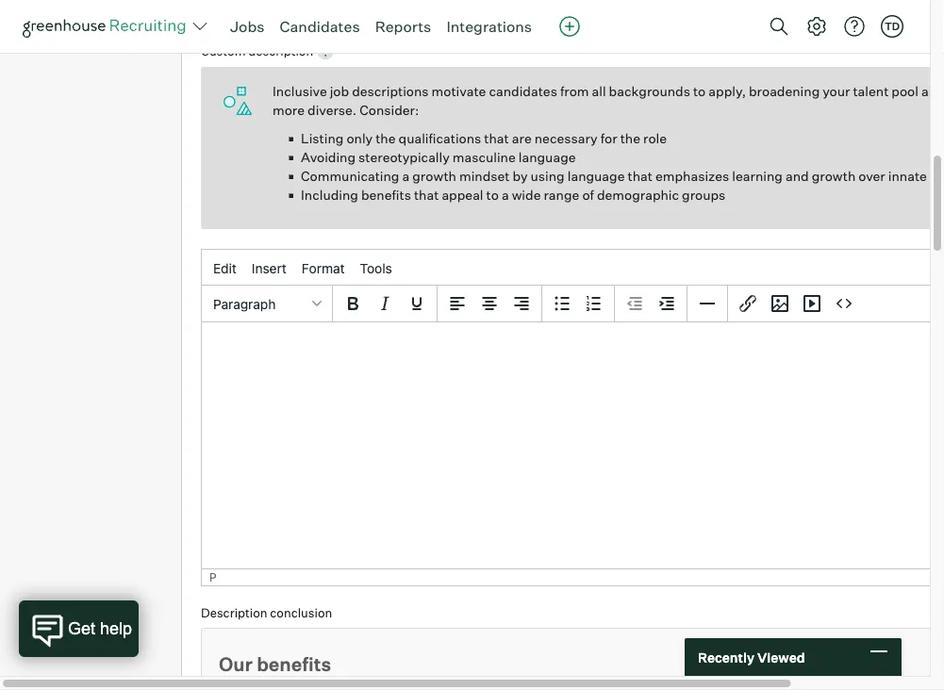 Task type: describe. For each thing, give the bounding box(es) containing it.
role
[[644, 131, 667, 147]]

and inside inclusive job descriptions motivate candidates from all backgrounds to apply, broadening your talent pool and
[[922, 84, 945, 100]]

viewed
[[758, 650, 806, 666]]

by
[[513, 169, 528, 185]]

3 toolbar from the left
[[543, 287, 615, 323]]

recently viewed
[[699, 650, 806, 666]]

description
[[249, 44, 314, 59]]

inclusive
[[273, 84, 327, 100]]

custom
[[201, 44, 246, 59]]

0 horizontal spatial benefits
[[257, 654, 332, 677]]

including
[[301, 188, 359, 204]]

listing only the qualifications that are necessary for the role avoiding stereotypically masculine language communicating a growth mindset by using language that emphasizes learning and growth over innate ab including benefits that appeal to a wide range of demographic groups
[[301, 131, 945, 204]]

communicating
[[301, 169, 400, 185]]

to inside listing only the qualifications that are necessary for the role avoiding stereotypically masculine language communicating a growth mindset by using language that emphasizes learning and growth over innate ab including benefits that appeal to a wide range of demographic groups
[[487, 188, 499, 204]]

1 vertical spatial language
[[568, 169, 625, 185]]

and inside listing only the qualifications that are necessary for the role avoiding stereotypically masculine language communicating a growth mindset by using language that emphasizes learning and growth over innate ab including benefits that appeal to a wide range of demographic groups
[[786, 169, 810, 185]]

qualifications
[[399, 131, 482, 147]]

ab
[[931, 169, 945, 185]]

motivate
[[432, 84, 487, 100]]

0 horizontal spatial a
[[403, 169, 410, 185]]

descriptions
[[352, 84, 429, 100]]

edit button
[[206, 253, 244, 285]]

2 the from the left
[[621, 131, 641, 147]]

pool
[[892, 84, 919, 100]]

td button
[[882, 15, 904, 38]]

all
[[592, 84, 607, 100]]

p button
[[210, 572, 217, 585]]

2 toolbar from the left
[[438, 287, 543, 323]]

search image
[[768, 15, 791, 38]]

custom description
[[201, 44, 314, 59]]

4 toolbar from the left
[[615, 287, 688, 323]]

our
[[219, 654, 253, 677]]

candidates link
[[280, 17, 360, 36]]

range
[[544, 188, 580, 204]]

talent
[[854, 84, 889, 100]]

tools
[[360, 261, 392, 277]]

integrations link
[[447, 17, 533, 36]]

broadening
[[749, 84, 821, 100]]

paragraph
[[213, 297, 276, 312]]

using
[[531, 169, 565, 185]]

innate
[[889, 169, 928, 185]]

your
[[823, 84, 851, 100]]

candidates
[[280, 17, 360, 36]]

wide
[[512, 188, 541, 204]]

inclusive job descriptions motivate candidates from all backgrounds to apply, broadening your talent pool and
[[273, 84, 945, 119]]

from
[[561, 84, 589, 100]]

our benefits
[[219, 654, 332, 677]]

paragraph button
[[206, 289, 328, 321]]

description
[[201, 607, 268, 622]]

paragraph group
[[202, 286, 945, 323]]

0 horizontal spatial that
[[414, 188, 439, 204]]

emphasizes
[[656, 169, 730, 185]]

1 horizontal spatial a
[[502, 188, 509, 204]]

reports
[[375, 17, 432, 36]]

groups
[[683, 188, 726, 204]]



Task type: locate. For each thing, give the bounding box(es) containing it.
1 vertical spatial benefits
[[257, 654, 332, 677]]

0 horizontal spatial growth
[[413, 169, 457, 185]]

1 horizontal spatial to
[[694, 84, 706, 100]]

0 vertical spatial a
[[403, 169, 410, 185]]

language up using
[[519, 150, 576, 166]]

insert
[[252, 261, 287, 277]]

0 vertical spatial language
[[519, 150, 576, 166]]

and
[[922, 84, 945, 100], [786, 169, 810, 185]]

stereotypically
[[359, 150, 450, 166]]

job
[[330, 84, 349, 100]]

reports link
[[375, 17, 432, 36]]

that up demographic
[[628, 169, 653, 185]]

a
[[403, 169, 410, 185], [502, 188, 509, 204]]

p
[[210, 572, 217, 585]]

0 vertical spatial and
[[922, 84, 945, 100]]

0 vertical spatial to
[[694, 84, 706, 100]]

recently
[[699, 650, 755, 666]]

and right pool
[[922, 84, 945, 100]]

to inside inclusive job descriptions motivate candidates from all backgrounds to apply, broadening your talent pool and
[[694, 84, 706, 100]]

benefits down communicating
[[361, 188, 411, 204]]

1 horizontal spatial benefits
[[361, 188, 411, 204]]

integrations
[[447, 17, 533, 36]]

1 growth from the left
[[413, 169, 457, 185]]

5 toolbar from the left
[[729, 287, 865, 323]]

configure image
[[806, 15, 829, 38]]

1 vertical spatial that
[[628, 169, 653, 185]]

1 vertical spatial and
[[786, 169, 810, 185]]

1 the from the left
[[376, 131, 396, 147]]

0 horizontal spatial to
[[487, 188, 499, 204]]

necessary
[[535, 131, 598, 147]]

that
[[485, 131, 509, 147], [628, 169, 653, 185], [414, 188, 439, 204]]

2 vertical spatial that
[[414, 188, 439, 204]]

the right only
[[376, 131, 396, 147]]

jobs
[[230, 17, 265, 36]]

conclusion
[[270, 607, 332, 622]]

the
[[376, 131, 396, 147], [621, 131, 641, 147]]

format button
[[294, 253, 353, 285]]

and right learning
[[786, 169, 810, 185]]

0 horizontal spatial and
[[786, 169, 810, 185]]

backgrounds
[[609, 84, 691, 100]]

menu bar
[[202, 251, 945, 288]]

1 horizontal spatial growth
[[812, 169, 856, 185]]

for
[[601, 131, 618, 147]]

edit
[[213, 261, 237, 277]]

toolbar
[[333, 287, 438, 323], [438, 287, 543, 323], [543, 287, 615, 323], [615, 287, 688, 323], [729, 287, 865, 323]]

1 horizontal spatial and
[[922, 84, 945, 100]]

to left the apply,
[[694, 84, 706, 100]]

avoiding
[[301, 150, 356, 166]]

to down mindset at the top
[[487, 188, 499, 204]]

insert button
[[244, 253, 294, 285]]

0 horizontal spatial the
[[376, 131, 396, 147]]

appeal
[[442, 188, 484, 204]]

only
[[347, 131, 373, 147]]

2 growth from the left
[[812, 169, 856, 185]]

format
[[302, 261, 345, 277]]

that left "appeal"
[[414, 188, 439, 204]]

apply,
[[709, 84, 747, 100]]

0 vertical spatial that
[[485, 131, 509, 147]]

listing
[[301, 131, 344, 147]]

over
[[859, 169, 886, 185]]

growth
[[413, 169, 457, 185], [812, 169, 856, 185]]

tools button
[[353, 253, 400, 285]]

td button
[[878, 11, 908, 42]]

menu bar containing edit
[[202, 251, 945, 288]]

to
[[694, 84, 706, 100], [487, 188, 499, 204]]

demographic
[[597, 188, 680, 204]]

jobs link
[[230, 17, 265, 36]]

a left wide
[[502, 188, 509, 204]]

masculine
[[453, 150, 516, 166]]

candidates
[[489, 84, 558, 100]]

learning
[[733, 169, 783, 185]]

mindset
[[460, 169, 510, 185]]

greenhouse recruiting image
[[23, 15, 193, 38]]

2 horizontal spatial that
[[628, 169, 653, 185]]

td
[[885, 20, 901, 33]]

are
[[512, 131, 532, 147]]

1 vertical spatial to
[[487, 188, 499, 204]]

growth left 'over'
[[812, 169, 856, 185]]

0 vertical spatial benefits
[[361, 188, 411, 204]]

1 toolbar from the left
[[333, 287, 438, 323]]

language
[[519, 150, 576, 166], [568, 169, 625, 185]]

language up of at right
[[568, 169, 625, 185]]

1 vertical spatial a
[[502, 188, 509, 204]]

the right for
[[621, 131, 641, 147]]

of
[[583, 188, 595, 204]]

description conclusion
[[201, 607, 332, 622]]

benefits
[[361, 188, 411, 204], [257, 654, 332, 677]]

that up masculine
[[485, 131, 509, 147]]

growth up "appeal"
[[413, 169, 457, 185]]

benefits down conclusion on the left bottom of the page
[[257, 654, 332, 677]]

a down stereotypically
[[403, 169, 410, 185]]

benefits inside listing only the qualifications that are necessary for the role avoiding stereotypically masculine language communicating a growth mindset by using language that emphasizes learning and growth over innate ab including benefits that appeal to a wide range of demographic groups
[[361, 188, 411, 204]]

1 horizontal spatial the
[[621, 131, 641, 147]]

1 horizontal spatial that
[[485, 131, 509, 147]]



Task type: vqa. For each thing, say whether or not it's contained in the screenshot.
Candidate Tags
no



